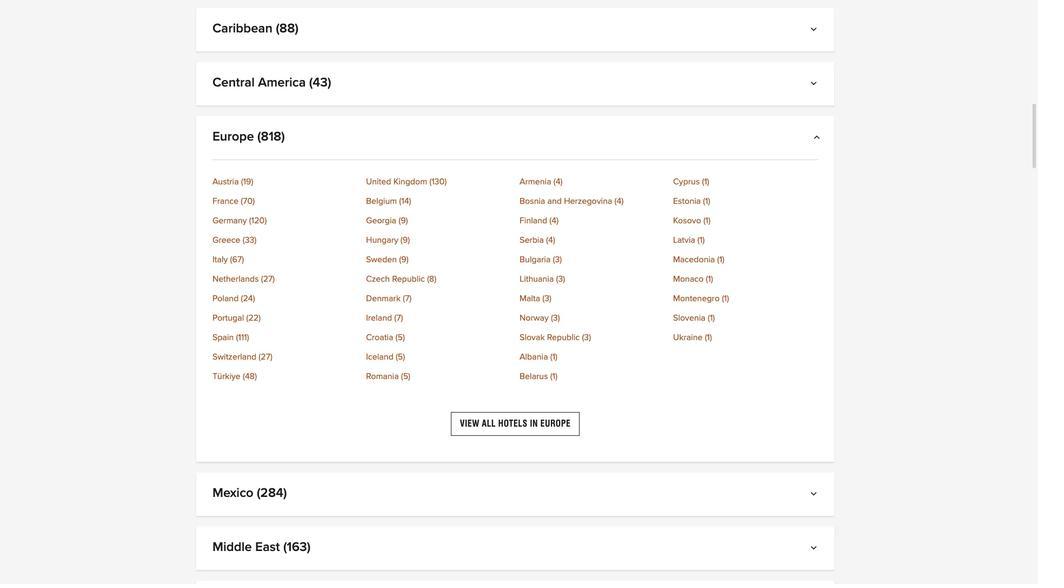 Task type: locate. For each thing, give the bounding box(es) containing it.
1 vertical spatial (5)
[[396, 353, 405, 361]]

ireland (7) link
[[366, 314, 511, 322]]

monaco
[[673, 275, 704, 283]]

lithuania (3) link
[[520, 275, 665, 283]]

(4) for armenia (4)
[[554, 177, 563, 186]]

(1) right the belarus
[[550, 372, 558, 381]]

finland
[[520, 216, 547, 225]]

arrow down image
[[813, 491, 818, 500]]

denmark (7) link
[[366, 294, 511, 303]]

(9) down the (14)
[[399, 216, 408, 225]]

(4) down and at the right top of page
[[550, 216, 559, 225]]

(1) for montenegro (1)
[[722, 294, 729, 303]]

netherlands (27) link
[[213, 275, 357, 283]]

monaco (1) link
[[673, 275, 818, 283]]

monaco (1)
[[673, 275, 713, 283]]

ukraine
[[673, 333, 703, 342]]

(7) down czech republic (8)
[[403, 294, 412, 303]]

romania (5)
[[366, 372, 410, 381]]

denmark
[[366, 294, 401, 303]]

(24)
[[241, 294, 255, 303]]

(3) for malta (3)
[[542, 294, 552, 303]]

latvia (1)
[[673, 236, 705, 244]]

(1) right macedonia
[[717, 255, 725, 264]]

2 vertical spatial (9)
[[399, 255, 409, 264]]

(1) for slovenia (1)
[[708, 314, 715, 322]]

(1) up slovenia (1) link on the bottom right
[[722, 294, 729, 303]]

(1) down slovak republic (3)
[[550, 353, 558, 361]]

(22)
[[246, 314, 261, 322]]

(5) right croatia on the bottom left
[[396, 333, 405, 342]]

norway (3) link
[[520, 314, 665, 322]]

(1) right "cyprus"
[[702, 177, 709, 186]]

türkiye (48)
[[213, 372, 257, 381]]

arrow down image
[[813, 26, 818, 35], [813, 81, 818, 89], [813, 545, 818, 554]]

slovak
[[520, 333, 545, 342]]

(7) for ireland (7)
[[394, 314, 403, 322]]

(111)
[[236, 333, 249, 342]]

(1) for ukraine (1)
[[705, 333, 712, 342]]

poland (24) link
[[213, 294, 357, 303]]

europe left the (818)
[[213, 130, 254, 143]]

(3) right malta
[[542, 294, 552, 303]]

armenia (4) link
[[520, 177, 665, 186]]

croatia (5) link
[[366, 333, 511, 342]]

(1) right latvia
[[698, 236, 705, 244]]

(27)
[[261, 275, 275, 283], [259, 353, 272, 361]]

germany (120) link
[[213, 216, 357, 225]]

(27) up türkiye (48) link
[[259, 353, 272, 361]]

(120)
[[249, 216, 267, 225]]

(1) right ukraine
[[705, 333, 712, 342]]

greece
[[213, 236, 240, 244]]

3 arrow down image from the top
[[813, 545, 818, 554]]

(3) right lithuania
[[556, 275, 565, 283]]

czech
[[366, 275, 390, 283]]

republic left '(8)'
[[392, 275, 425, 283]]

(3) right bulgaria
[[553, 255, 562, 264]]

lithuania (3)
[[520, 275, 565, 283]]

switzerland (27)
[[213, 353, 272, 361]]

(88)
[[276, 22, 299, 35]]

(7) for denmark (7)
[[403, 294, 412, 303]]

mexico
[[213, 487, 254, 500]]

central america (43)
[[213, 76, 331, 89]]

1 vertical spatial republic
[[547, 333, 580, 342]]

croatia
[[366, 333, 393, 342]]

(9) right hungary
[[401, 236, 410, 244]]

1 horizontal spatial europe
[[541, 419, 571, 429]]

1 vertical spatial (9)
[[401, 236, 410, 244]]

georgia (9)
[[366, 216, 408, 225]]

arrow up image
[[813, 135, 818, 143]]

(5) right romania
[[401, 372, 410, 381]]

france (70) link
[[213, 197, 357, 205]]

and
[[548, 197, 562, 205]]

bulgaria (3)
[[520, 255, 562, 264]]

1 horizontal spatial republic
[[547, 333, 580, 342]]

türkiye (48) link
[[213, 372, 357, 381]]

2 vertical spatial arrow down image
[[813, 545, 818, 554]]

malta (3) link
[[520, 294, 665, 303]]

(3) for norway (3)
[[551, 314, 560, 322]]

0 vertical spatial (5)
[[396, 333, 405, 342]]

serbia (4) link
[[520, 236, 665, 244]]

europe right in
[[541, 419, 571, 429]]

macedonia
[[673, 255, 715, 264]]

(1) for belarus (1)
[[550, 372, 558, 381]]

(4) up and at the right top of page
[[554, 177, 563, 186]]

france
[[213, 197, 239, 205]]

(7) right "ireland"
[[394, 314, 403, 322]]

(4) right serbia on the right of the page
[[546, 236, 555, 244]]

kingdom
[[393, 177, 427, 186]]

2 vertical spatial (5)
[[401, 372, 410, 381]]

0 vertical spatial (7)
[[403, 294, 412, 303]]

poland (24)
[[213, 294, 255, 303]]

(3) up albania (1) link
[[582, 333, 591, 342]]

(1) right monaco
[[706, 275, 713, 283]]

portugal (22)
[[213, 314, 261, 322]]

(33)
[[243, 236, 257, 244]]

(1) for kosovo (1)
[[703, 216, 711, 225]]

1 vertical spatial (27)
[[259, 353, 272, 361]]

(4)
[[554, 177, 563, 186], [615, 197, 624, 205], [550, 216, 559, 225], [546, 236, 555, 244]]

austria (19) link
[[213, 177, 357, 186]]

(9) for hungary (9)
[[401, 236, 410, 244]]

0 vertical spatial (27)
[[261, 275, 275, 283]]

(48)
[[243, 372, 257, 381]]

montenegro (1)
[[673, 294, 729, 303]]

0 horizontal spatial europe
[[213, 130, 254, 143]]

(27) down italy (67) link at the left of the page
[[261, 275, 275, 283]]

2 arrow down image from the top
[[813, 81, 818, 89]]

(67)
[[230, 255, 244, 264]]

(1) right estonia
[[703, 197, 710, 205]]

0 vertical spatial arrow down image
[[813, 26, 818, 35]]

1 vertical spatial (7)
[[394, 314, 403, 322]]

ukraine (1) link
[[673, 333, 818, 342]]

(4) right herzegovina on the right top of page
[[615, 197, 624, 205]]

albania (1) link
[[520, 353, 665, 361]]

ireland
[[366, 314, 392, 322]]

(130)
[[429, 177, 447, 186]]

(5) right iceland
[[396, 353, 405, 361]]

france (70)
[[213, 197, 255, 205]]

arrow down image for (163)
[[813, 545, 818, 554]]

(4) for serbia (4)
[[546, 236, 555, 244]]

macedonia (1) link
[[673, 255, 818, 264]]

(4) for finland (4)
[[550, 216, 559, 225]]

(9) up czech republic (8)
[[399, 255, 409, 264]]

austria (19)
[[213, 177, 253, 186]]

caribbean (88)
[[213, 22, 299, 35]]

0 horizontal spatial republic
[[392, 275, 425, 283]]

bulgaria
[[520, 255, 551, 264]]

0 vertical spatial (9)
[[399, 216, 408, 225]]

italy
[[213, 255, 228, 264]]

(1) down montenegro (1) at the right
[[708, 314, 715, 322]]

republic for slovak
[[547, 333, 580, 342]]

sweden (9) link
[[366, 255, 511, 264]]

bulgaria (3) link
[[520, 255, 665, 264]]

iceland
[[366, 353, 394, 361]]

(284)
[[257, 487, 287, 500]]

(1) right kosovo
[[703, 216, 711, 225]]

belarus (1) link
[[520, 372, 665, 381]]

iceland (5) link
[[366, 353, 511, 361]]

(27) for netherlands (27)
[[261, 275, 275, 283]]

view all hotels in europe link
[[451, 412, 580, 436]]

republic down norway (3)
[[547, 333, 580, 342]]

arrow down image for (43)
[[813, 81, 818, 89]]

(1) for cyprus (1)
[[702, 177, 709, 186]]

kosovo
[[673, 216, 701, 225]]

(9) for georgia (9)
[[399, 216, 408, 225]]

republic
[[392, 275, 425, 283], [547, 333, 580, 342]]

(19)
[[241, 177, 253, 186]]

(1) for albania (1)
[[550, 353, 558, 361]]

1 vertical spatial arrow down image
[[813, 81, 818, 89]]

netherlands (27)
[[213, 275, 275, 283]]

hungary (9) link
[[366, 236, 511, 244]]

(3) up slovak republic (3)
[[551, 314, 560, 322]]

estonia (1)
[[673, 197, 710, 205]]

0 vertical spatial republic
[[392, 275, 425, 283]]



Task type: vqa. For each thing, say whether or not it's contained in the screenshot.
Montenegro (1) link
yes



Task type: describe. For each thing, give the bounding box(es) containing it.
slovenia
[[673, 314, 706, 322]]

(3) for bulgaria (3)
[[553, 255, 562, 264]]

(1) for monaco (1)
[[706, 275, 713, 283]]

switzerland (27) link
[[213, 353, 357, 361]]

(1) for macedonia (1)
[[717, 255, 725, 264]]

(818)
[[257, 130, 285, 143]]

caribbean
[[213, 22, 273, 35]]

(14)
[[399, 197, 411, 205]]

armenia
[[520, 177, 551, 186]]

(5) for iceland (5)
[[396, 353, 405, 361]]

(3) for lithuania (3)
[[556, 275, 565, 283]]

netherlands
[[213, 275, 259, 283]]

denmark (7)
[[366, 294, 412, 303]]

(1) for estonia (1)
[[703, 197, 710, 205]]

türkiye
[[213, 372, 241, 381]]

czech republic (8) link
[[366, 275, 511, 283]]

spain (111) link
[[213, 333, 357, 342]]

all
[[482, 419, 496, 429]]

germany
[[213, 216, 247, 225]]

america
[[258, 76, 306, 89]]

slovak republic (3)
[[520, 333, 591, 342]]

0 vertical spatial europe
[[213, 130, 254, 143]]

serbia (4)
[[520, 236, 555, 244]]

(5) for romania (5)
[[401, 372, 410, 381]]

serbia
[[520, 236, 544, 244]]

(9) for sweden (9)
[[399, 255, 409, 264]]

germany (120)
[[213, 216, 267, 225]]

georgia
[[366, 216, 396, 225]]

portugal (22) link
[[213, 314, 357, 322]]

estonia
[[673, 197, 701, 205]]

bosnia and herzegovina (4)
[[520, 197, 624, 205]]

united
[[366, 177, 391, 186]]

georgia (9) link
[[366, 216, 511, 225]]

kosovo (1) link
[[673, 216, 818, 225]]

latvia
[[673, 236, 695, 244]]

united kingdom (130)
[[366, 177, 447, 186]]

hungary (9)
[[366, 236, 410, 244]]

iceland (5)
[[366, 353, 405, 361]]

1 vertical spatial europe
[[541, 419, 571, 429]]

romania (5) link
[[366, 372, 511, 381]]

herzegovina
[[564, 197, 612, 205]]

kosovo (1)
[[673, 216, 711, 225]]

cyprus (1) link
[[673, 177, 818, 186]]

albania (1)
[[520, 353, 558, 361]]

norway
[[520, 314, 549, 322]]

(5) for croatia (5)
[[396, 333, 405, 342]]

(163)
[[283, 541, 311, 554]]

hotels
[[498, 419, 528, 429]]

(27) for switzerland (27)
[[259, 353, 272, 361]]

lithuania
[[520, 275, 554, 283]]

1 arrow down image from the top
[[813, 26, 818, 35]]

ukraine (1)
[[673, 333, 712, 342]]

finland (4) link
[[520, 216, 665, 225]]

croatia (5)
[[366, 333, 405, 342]]

slovenia (1) link
[[673, 314, 818, 322]]

(1) for latvia (1)
[[698, 236, 705, 244]]

sweden (9)
[[366, 255, 409, 264]]

slovenia (1)
[[673, 314, 715, 322]]

poland
[[213, 294, 239, 303]]

spain (111)
[[213, 333, 249, 342]]

sweden
[[366, 255, 397, 264]]

in
[[530, 419, 538, 429]]

malta
[[520, 294, 540, 303]]

albania
[[520, 353, 548, 361]]

latvia (1) link
[[673, 236, 818, 244]]

austria
[[213, 177, 239, 186]]

italy (67)
[[213, 255, 244, 264]]

montenegro (1) link
[[673, 294, 818, 303]]

republic for czech
[[392, 275, 425, 283]]

norway (3)
[[520, 314, 560, 322]]

central
[[213, 76, 255, 89]]

hungary
[[366, 236, 398, 244]]

montenegro
[[673, 294, 720, 303]]

east
[[255, 541, 280, 554]]

switzerland
[[213, 353, 256, 361]]

malta (3)
[[520, 294, 552, 303]]

belarus (1)
[[520, 372, 558, 381]]



